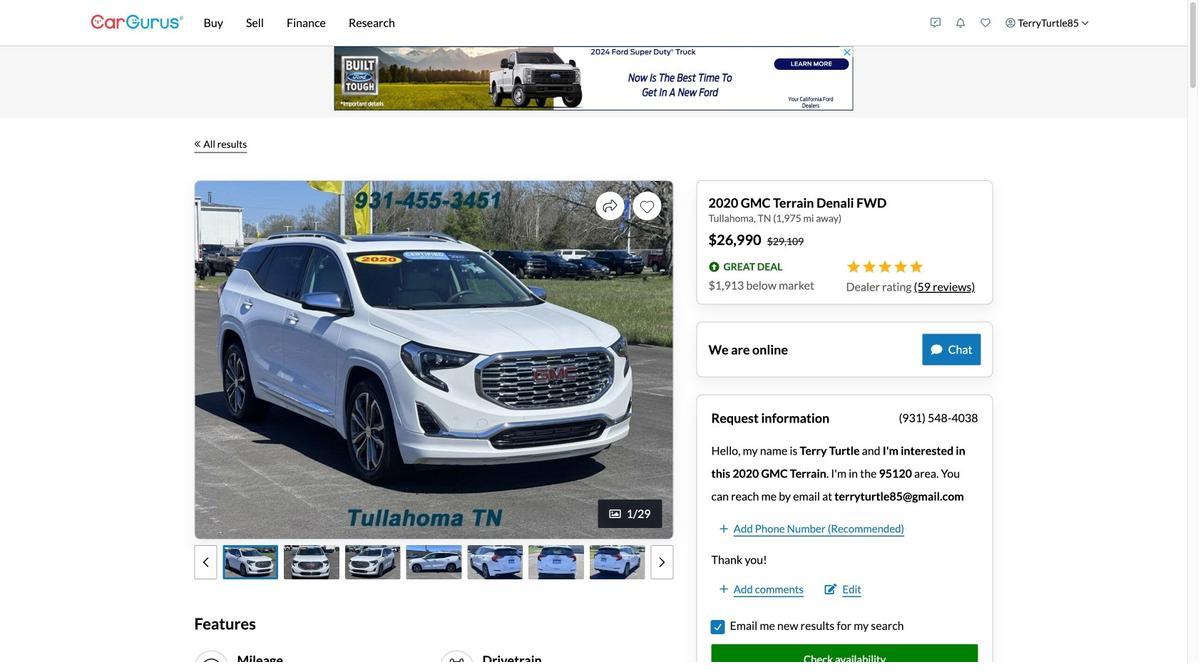 Task type: describe. For each thing, give the bounding box(es) containing it.
chevron down image
[[1082, 19, 1090, 27]]

user icon image
[[1006, 18, 1016, 28]]

image image
[[610, 509, 621, 520]]

next page image
[[660, 557, 665, 569]]

view vehicle photo 3 image
[[345, 546, 401, 580]]

view vehicle photo 5 image
[[468, 546, 523, 580]]

mileage image
[[200, 658, 223, 663]]

plus image
[[720, 585, 728, 595]]

view vehicle photo 2 image
[[284, 546, 340, 580]]

open notifications image
[[956, 18, 966, 28]]

plus image
[[720, 524, 728, 535]]

prev page image
[[203, 557, 209, 569]]



Task type: locate. For each thing, give the bounding box(es) containing it.
share image
[[603, 199, 618, 213]]

view vehicle photo 7 image
[[590, 546, 645, 580]]

view vehicle photo 1 image
[[223, 546, 278, 580]]

add a car review image
[[931, 18, 941, 28]]

drivetrain image
[[446, 658, 468, 663]]

menu bar
[[184, 0, 924, 46]]

menu item
[[999, 3, 1097, 43]]

saved cars image
[[981, 18, 991, 28]]

comment image
[[932, 344, 943, 356]]

None button
[[712, 622, 725, 634]]

5 rating image
[[847, 260, 924, 274]]

view vehicle photo 6 image
[[529, 546, 584, 580]]

tab list
[[194, 546, 674, 580]]

advertisement element
[[334, 46, 854, 111]]

edit image
[[825, 585, 837, 595]]

vehicle full photo image
[[195, 181, 673, 540]]

view vehicle photo 4 image
[[406, 546, 462, 580]]

chevron double left image
[[194, 141, 201, 148]]

menu
[[924, 3, 1097, 43]]



Task type: vqa. For each thing, say whether or not it's contained in the screenshot.
5 rating image
yes



